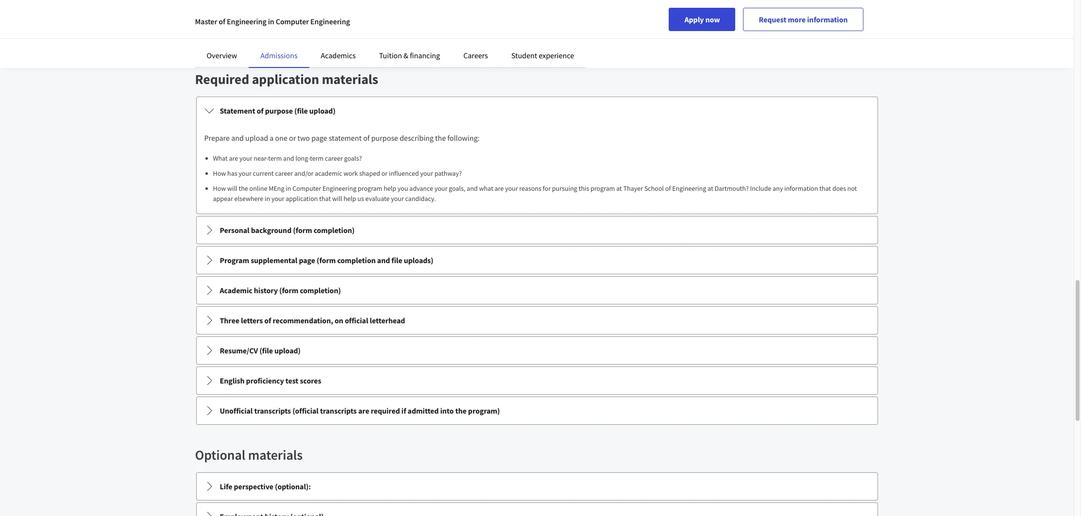 Task type: locate. For each thing, give the bounding box(es) containing it.
history
[[254, 286, 278, 295]]

1 how from the top
[[213, 169, 226, 178]]

0 vertical spatial help
[[384, 184, 396, 193]]

at left thayer
[[616, 184, 622, 193]]

engineering right school
[[672, 184, 706, 193]]

1 vertical spatial page
[[299, 255, 315, 265]]

are inside dropdown button
[[358, 406, 369, 416]]

1 horizontal spatial are
[[358, 406, 369, 416]]

or
[[289, 133, 296, 143], [381, 169, 388, 178]]

information right more
[[807, 15, 848, 24]]

program up "evaluate"
[[358, 184, 382, 193]]

goals?
[[344, 154, 362, 163]]

how inside "list item"
[[213, 169, 226, 178]]

letters
[[241, 316, 263, 325]]

page
[[311, 133, 327, 143], [299, 255, 315, 265]]

1 horizontal spatial that
[[819, 184, 831, 193]]

purpose left describing
[[371, 133, 398, 143]]

three letters of recommendation, on official letterhead button
[[196, 307, 877, 334]]

academic history (form completion)
[[220, 286, 341, 295]]

information
[[807, 15, 848, 24], [784, 184, 818, 193]]

information right any
[[784, 184, 818, 193]]

completion) up program supplemental page (form completion and file uploads)
[[314, 225, 355, 235]]

computer inside how will the online meng in computer engineering program help you advance your goals, and what are your reasons for pursuing this program at thayer school of engineering at dartmouth? include any information that does not appear elsewhere in your application that will help us evaluate your candidacy.
[[292, 184, 321, 193]]

0 vertical spatial page
[[311, 133, 327, 143]]

and
[[231, 133, 244, 143], [283, 154, 294, 163], [467, 184, 478, 193], [377, 255, 390, 265]]

appear
[[213, 194, 233, 203]]

in down the online
[[265, 194, 270, 203]]

0 horizontal spatial will
[[227, 184, 237, 193]]

has
[[227, 169, 237, 178]]

completion) down program supplemental page (form completion and file uploads)
[[300, 286, 341, 295]]

or right one
[[289, 133, 296, 143]]

for
[[543, 184, 551, 193]]

1 vertical spatial upload)
[[274, 346, 301, 356]]

how left has
[[213, 169, 226, 178]]

0 horizontal spatial the
[[239, 184, 248, 193]]

and left long-
[[283, 154, 294, 163]]

0 horizontal spatial help
[[344, 194, 356, 203]]

a
[[270, 133, 274, 143]]

will up appear
[[227, 184, 237, 193]]

1 horizontal spatial term
[[310, 154, 324, 163]]

1 vertical spatial (form
[[317, 255, 336, 265]]

or right shaped
[[381, 169, 388, 178]]

purpose inside statement of purpose (file upload) dropdown button
[[265, 106, 293, 116]]

0 vertical spatial that
[[819, 184, 831, 193]]

page right two
[[311, 133, 327, 143]]

completion
[[337, 255, 376, 265]]

how has your current career and/or academic work shaped or influenced your pathway? list item
[[213, 169, 870, 179]]

1 vertical spatial computer
[[292, 184, 321, 193]]

0 vertical spatial career
[[325, 154, 343, 163]]

1 horizontal spatial or
[[381, 169, 388, 178]]

0 horizontal spatial are
[[229, 154, 238, 163]]

of
[[219, 17, 225, 26], [257, 106, 264, 116], [363, 133, 370, 143], [665, 184, 671, 193], [264, 316, 271, 325]]

what
[[479, 184, 493, 193]]

advance
[[409, 184, 433, 193]]

the
[[435, 133, 446, 143], [239, 184, 248, 193], [455, 406, 467, 416]]

0 vertical spatial or
[[289, 133, 296, 143]]

transcripts right (official
[[320, 406, 357, 416]]

1 horizontal spatial help
[[384, 184, 396, 193]]

statement of purpose (file upload) button
[[196, 97, 877, 124]]

career down 'what are your near-term and long-term career goals?'
[[275, 169, 293, 178]]

0 vertical spatial materials
[[322, 70, 378, 88]]

academic
[[220, 286, 252, 295]]

1 vertical spatial how
[[213, 184, 226, 193]]

2 vertical spatial (form
[[279, 286, 298, 295]]

0 horizontal spatial that
[[319, 194, 331, 203]]

the right "into"
[[455, 406, 467, 416]]

near-
[[254, 154, 268, 163]]

engineering down how has your current career and/or academic work shaped or influenced your pathway?
[[322, 184, 356, 193]]

0 vertical spatial information
[[807, 15, 848, 24]]

career up how has your current career and/or academic work shaped or influenced your pathway?
[[325, 154, 343, 163]]

(form left completion
[[317, 255, 336, 265]]

life perspective (optional): button
[[196, 473, 877, 500]]

at
[[616, 184, 622, 193], [708, 184, 713, 193]]

materials down academics
[[322, 70, 378, 88]]

one
[[275, 133, 287, 143]]

the up the elsewhere
[[239, 184, 248, 193]]

term up academic
[[310, 154, 324, 163]]

0 vertical spatial completion)
[[314, 225, 355, 235]]

upload) up two
[[309, 106, 336, 116]]

0 vertical spatial will
[[227, 184, 237, 193]]

(form right background
[[293, 225, 312, 235]]

0 vertical spatial (file
[[294, 106, 308, 116]]

help left us
[[344, 194, 356, 203]]

1 horizontal spatial career
[[325, 154, 343, 163]]

1 horizontal spatial at
[[708, 184, 713, 193]]

how up appear
[[213, 184, 226, 193]]

three
[[220, 316, 239, 325]]

the inside dropdown button
[[455, 406, 467, 416]]

file
[[392, 255, 402, 265]]

1 term from the left
[[268, 154, 282, 163]]

computer
[[276, 17, 309, 26], [292, 184, 321, 193]]

0 horizontal spatial at
[[616, 184, 622, 193]]

information inside button
[[807, 15, 848, 24]]

program right this
[[591, 184, 615, 193]]

(form right history
[[279, 286, 298, 295]]

transcripts
[[254, 406, 291, 416], [320, 406, 357, 416]]

application down "admissions" link
[[252, 70, 319, 88]]

2 horizontal spatial the
[[455, 406, 467, 416]]

personal background (form completion) button
[[196, 217, 877, 244]]

recommendation,
[[273, 316, 333, 325]]

the left following:
[[435, 133, 446, 143]]

purpose
[[265, 106, 293, 116], [371, 133, 398, 143]]

1 at from the left
[[616, 184, 622, 193]]

help left you
[[384, 184, 396, 193]]

1 horizontal spatial will
[[332, 194, 342, 203]]

what
[[213, 154, 228, 163]]

upload) inside resume/cv (file upload) dropdown button
[[274, 346, 301, 356]]

1 horizontal spatial purpose
[[371, 133, 398, 143]]

in
[[268, 17, 274, 26], [286, 184, 291, 193], [265, 194, 270, 203]]

and left file
[[377, 255, 390, 265]]

the inside how will the online meng in computer engineering program help you advance your goals, and what are your reasons for pursuing this program at thayer school of engineering at dartmouth? include any information that does not appear elsewhere in your application that will help us evaluate your candidacy.
[[239, 184, 248, 193]]

1 vertical spatial help
[[344, 194, 356, 203]]

0 horizontal spatial purpose
[[265, 106, 293, 116]]

0 vertical spatial application
[[252, 70, 319, 88]]

help
[[384, 184, 396, 193], [344, 194, 356, 203]]

are right what on the left top of the page
[[495, 184, 504, 193]]

term
[[268, 154, 282, 163], [310, 154, 324, 163]]

and left what on the left top of the page
[[467, 184, 478, 193]]

program)
[[468, 406, 500, 416]]

1 vertical spatial will
[[332, 194, 342, 203]]

career inside list item
[[325, 154, 343, 163]]

page right supplemental
[[299, 255, 315, 265]]

evaluate
[[365, 194, 390, 203]]

1 vertical spatial the
[[239, 184, 248, 193]]

of inside how will the online meng in computer engineering program help you advance your goals, and what are your reasons for pursuing this program at thayer school of engineering at dartmouth? include any information that does not appear elsewhere in your application that will help us evaluate your candidacy.
[[665, 184, 671, 193]]

required
[[371, 406, 400, 416]]

(file up two
[[294, 106, 308, 116]]

official
[[345, 316, 368, 325]]

pathway?
[[434, 169, 462, 178]]

that down academic
[[319, 194, 331, 203]]

0 horizontal spatial transcripts
[[254, 406, 291, 416]]

test
[[285, 376, 298, 386]]

completion)
[[314, 225, 355, 235], [300, 286, 341, 295]]

term up current
[[268, 154, 282, 163]]

personal background (form completion)
[[220, 225, 355, 235]]

engineering up academics
[[310, 17, 350, 26]]

1 vertical spatial or
[[381, 169, 388, 178]]

0 horizontal spatial term
[[268, 154, 282, 163]]

0 vertical spatial purpose
[[265, 106, 293, 116]]

transcripts down english proficiency test scores
[[254, 406, 291, 416]]

in right the "meng"
[[286, 184, 291, 193]]

list containing what are your near-term and long-term career goals?
[[208, 153, 870, 204]]

work
[[344, 169, 358, 178]]

us
[[357, 194, 364, 203]]

reasons
[[519, 184, 541, 193]]

0 vertical spatial how
[[213, 169, 226, 178]]

1 horizontal spatial upload)
[[309, 106, 336, 116]]

scores
[[300, 376, 321, 386]]

1 vertical spatial materials
[[248, 446, 303, 464]]

at left dartmouth?
[[708, 184, 713, 193]]

engineering
[[227, 17, 266, 26], [310, 17, 350, 26], [322, 184, 356, 193], [672, 184, 706, 193]]

2 transcripts from the left
[[320, 406, 357, 416]]

2 vertical spatial are
[[358, 406, 369, 416]]

page inside "dropdown button"
[[299, 255, 315, 265]]

completion) for academic history (form completion)
[[300, 286, 341, 295]]

three letters of recommendation, on official letterhead
[[220, 316, 405, 325]]

computer up "admissions" link
[[276, 17, 309, 26]]

how
[[213, 169, 226, 178], [213, 184, 226, 193]]

this
[[579, 184, 589, 193]]

0 vertical spatial in
[[268, 17, 274, 26]]

application down and/or at the left top of page
[[286, 194, 318, 203]]

upload) up test
[[274, 346, 301, 356]]

1 horizontal spatial the
[[435, 133, 446, 143]]

2 horizontal spatial are
[[495, 184, 504, 193]]

1 vertical spatial information
[[784, 184, 818, 193]]

program supplemental page (form completion and file uploads) button
[[196, 247, 877, 274]]

materials up life perspective (optional):
[[248, 446, 303, 464]]

careers
[[463, 51, 488, 60]]

0 vertical spatial are
[[229, 154, 238, 163]]

2 vertical spatial the
[[455, 406, 467, 416]]

1 vertical spatial completion)
[[300, 286, 341, 295]]

1 horizontal spatial transcripts
[[320, 406, 357, 416]]

0 horizontal spatial upload)
[[274, 346, 301, 356]]

0 horizontal spatial career
[[275, 169, 293, 178]]

(file right resume/cv
[[259, 346, 273, 356]]

optional materials
[[195, 446, 303, 464]]

prepare and upload a one or two page statement of purpose describing the following:
[[204, 133, 480, 143]]

are right what
[[229, 154, 238, 163]]

your down you
[[391, 194, 404, 203]]

0 vertical spatial upload)
[[309, 106, 336, 116]]

1 vertical spatial career
[[275, 169, 293, 178]]

your up advance
[[420, 169, 433, 178]]

purpose up one
[[265, 106, 293, 116]]

and inside how will the online meng in computer engineering program help you advance your goals, and what are your reasons for pursuing this program at thayer school of engineering at dartmouth? include any information that does not appear elsewhere in your application that will help us evaluate your candidacy.
[[467, 184, 478, 193]]

english
[[220, 376, 245, 386]]

0 vertical spatial (form
[[293, 225, 312, 235]]

in up "admissions" link
[[268, 17, 274, 26]]

computer down and/or at the left top of page
[[292, 184, 321, 193]]

1 horizontal spatial (file
[[294, 106, 308, 116]]

1 vertical spatial in
[[286, 184, 291, 193]]

1 vertical spatial application
[[286, 194, 318, 203]]

your
[[239, 154, 252, 163], [239, 169, 252, 178], [420, 169, 433, 178], [435, 184, 447, 193], [505, 184, 518, 193], [271, 194, 284, 203], [391, 194, 404, 203]]

your left reasons
[[505, 184, 518, 193]]

0 horizontal spatial program
[[358, 184, 382, 193]]

personal
[[220, 225, 249, 235]]

resume/cv (file upload)
[[220, 346, 301, 356]]

0 horizontal spatial (file
[[259, 346, 273, 356]]

1 horizontal spatial program
[[591, 184, 615, 193]]

that left does
[[819, 184, 831, 193]]

proficiency
[[246, 376, 284, 386]]

english proficiency test scores
[[220, 376, 321, 386]]

are
[[229, 154, 238, 163], [495, 184, 504, 193], [358, 406, 369, 416]]

2 at from the left
[[708, 184, 713, 193]]

will left us
[[332, 194, 342, 203]]

career
[[325, 154, 343, 163], [275, 169, 293, 178]]

or inside "list item"
[[381, 169, 388, 178]]

are left "required"
[[358, 406, 369, 416]]

goals,
[[449, 184, 465, 193]]

uploads)
[[404, 255, 433, 265]]

2 how from the top
[[213, 184, 226, 193]]

list
[[208, 153, 870, 204]]

apply now
[[685, 15, 720, 24]]

how inside how will the online meng in computer engineering program help you advance your goals, and what are your reasons for pursuing this program at thayer school of engineering at dartmouth? include any information that does not appear elsewhere in your application that will help us evaluate your candidacy.
[[213, 184, 226, 193]]

your left near-
[[239, 154, 252, 163]]

and inside "dropdown button"
[[377, 255, 390, 265]]

1 vertical spatial that
[[319, 194, 331, 203]]

1 vertical spatial are
[[495, 184, 504, 193]]



Task type: vqa. For each thing, say whether or not it's contained in the screenshot.
Computer to the bottom
yes



Task type: describe. For each thing, give the bounding box(es) containing it.
master of engineering in computer engineering
[[195, 17, 350, 26]]

and left upload
[[231, 133, 244, 143]]

if
[[401, 406, 406, 416]]

pursuing
[[552, 184, 577, 193]]

does
[[832, 184, 846, 193]]

school
[[644, 184, 664, 193]]

1 horizontal spatial materials
[[322, 70, 378, 88]]

include
[[750, 184, 771, 193]]

what are your near-term and long-term career goals? list item
[[213, 153, 870, 164]]

academics link
[[321, 51, 356, 60]]

unofficial transcripts (official transcripts are required if admitted into the program)
[[220, 406, 500, 416]]

apply
[[685, 15, 704, 24]]

how will the online meng in computer engineering program help you advance your goals, and what are your reasons for pursuing this program at thayer school of engineering at dartmouth? include any information that does not appear elsewhere in your application that will help us evaluate your candidacy.
[[213, 184, 857, 203]]

following:
[[447, 133, 480, 143]]

dartmouth?
[[715, 184, 749, 193]]

(form inside "dropdown button"
[[317, 255, 336, 265]]

any
[[773, 184, 783, 193]]

tuition & financing link
[[379, 51, 440, 60]]

career inside "list item"
[[275, 169, 293, 178]]

(form for history
[[279, 286, 298, 295]]

describing
[[400, 133, 434, 143]]

what are your near-term and long-term career goals?
[[213, 154, 362, 163]]

2 program from the left
[[591, 184, 615, 193]]

now
[[705, 15, 720, 24]]

information inside how will the online meng in computer engineering program help you advance your goals, and what are your reasons for pursuing this program at thayer school of engineering at dartmouth? include any information that does not appear elsewhere in your application that will help us evaluate your candidacy.
[[784, 184, 818, 193]]

on
[[335, 316, 343, 325]]

0 vertical spatial the
[[435, 133, 446, 143]]

tuition
[[379, 51, 402, 60]]

0 vertical spatial computer
[[276, 17, 309, 26]]

1 program from the left
[[358, 184, 382, 193]]

how for how will the online meng in computer engineering program help you advance your goals, and what are your reasons for pursuing this program at thayer school of engineering at dartmouth? include any information that does not appear elsewhere in your application that will help us evaluate your candidacy.
[[213, 184, 226, 193]]

(official
[[292, 406, 319, 416]]

apply now button
[[669, 8, 736, 31]]

more
[[788, 15, 806, 24]]

academics
[[321, 51, 356, 60]]

careers link
[[463, 51, 488, 60]]

2 term from the left
[[310, 154, 324, 163]]

&
[[404, 51, 408, 60]]

2 vertical spatial in
[[265, 194, 270, 203]]

required
[[195, 70, 249, 88]]

admissions link
[[260, 51, 298, 60]]

statement
[[220, 106, 255, 116]]

master
[[195, 17, 217, 26]]

upload
[[245, 133, 268, 143]]

overview
[[207, 51, 237, 60]]

experience
[[539, 51, 574, 60]]

financing
[[410, 51, 440, 60]]

admissions
[[260, 51, 298, 60]]

and/or
[[294, 169, 313, 178]]

you
[[398, 184, 408, 193]]

program
[[220, 255, 249, 265]]

and inside list item
[[283, 154, 294, 163]]

your inside list item
[[239, 154, 252, 163]]

elsewhere
[[234, 194, 263, 203]]

candidacy.
[[405, 194, 436, 203]]

meng
[[269, 184, 284, 193]]

are inside how will the online meng in computer engineering program help you advance your goals, and what are your reasons for pursuing this program at thayer school of engineering at dartmouth? include any information that does not appear elsewhere in your application that will help us evaluate your candidacy.
[[495, 184, 504, 193]]

two
[[297, 133, 310, 143]]

admitted
[[408, 406, 439, 416]]

thayer
[[623, 184, 643, 193]]

(form for background
[[293, 225, 312, 235]]

engineering right master
[[227, 17, 266, 26]]

current
[[253, 169, 274, 178]]

request
[[759, 15, 786, 24]]

how will the online meng in computer engineering program help you advance your goals, and what are your reasons for pursuing this program at thayer school of engineering at dartmouth? include any information that does not appear elsewhere in your application that will help us evaluate your candidacy. list item
[[213, 184, 870, 204]]

1 vertical spatial (file
[[259, 346, 273, 356]]

1 transcripts from the left
[[254, 406, 291, 416]]

(optional):
[[275, 482, 311, 492]]

online
[[249, 184, 267, 193]]

request more information
[[759, 15, 848, 24]]

completion) for personal background (form completion)
[[314, 225, 355, 235]]

unofficial transcripts (official transcripts are required if admitted into the program) button
[[196, 397, 877, 424]]

letterhead
[[370, 316, 405, 325]]

how for how has your current career and/or academic work shaped or influenced your pathway?
[[213, 169, 226, 178]]

your down the "meng"
[[271, 194, 284, 203]]

0 horizontal spatial materials
[[248, 446, 303, 464]]

statement of purpose (file upload)
[[220, 106, 336, 116]]

tuition & financing
[[379, 51, 440, 60]]

student
[[511, 51, 537, 60]]

application inside how will the online meng in computer engineering program help you advance your goals, and what are your reasons for pursuing this program at thayer school of engineering at dartmouth? include any information that does not appear elsewhere in your application that will help us evaluate your candidacy.
[[286, 194, 318, 203]]

influenced
[[389, 169, 419, 178]]

request more information button
[[743, 8, 863, 31]]

your right has
[[239, 169, 252, 178]]

long-
[[295, 154, 310, 163]]

are inside list item
[[229, 154, 238, 163]]

academic history (form completion) button
[[196, 277, 877, 304]]

1 vertical spatial purpose
[[371, 133, 398, 143]]

perspective
[[234, 482, 273, 492]]

not
[[847, 184, 857, 193]]

how has your current career and/or academic work shaped or influenced your pathway?
[[213, 169, 462, 178]]

0 horizontal spatial or
[[289, 133, 296, 143]]

upload) inside statement of purpose (file upload) dropdown button
[[309, 106, 336, 116]]

program supplemental page (form completion and file uploads)
[[220, 255, 433, 265]]

optional
[[195, 446, 245, 464]]

required application materials
[[195, 70, 378, 88]]

statement
[[329, 133, 362, 143]]

prepare
[[204, 133, 230, 143]]

supplemental
[[251, 255, 297, 265]]

student experience link
[[511, 51, 574, 60]]

into
[[440, 406, 454, 416]]

background
[[251, 225, 292, 235]]

english proficiency test scores button
[[196, 367, 877, 394]]

your left 'goals,'
[[435, 184, 447, 193]]



